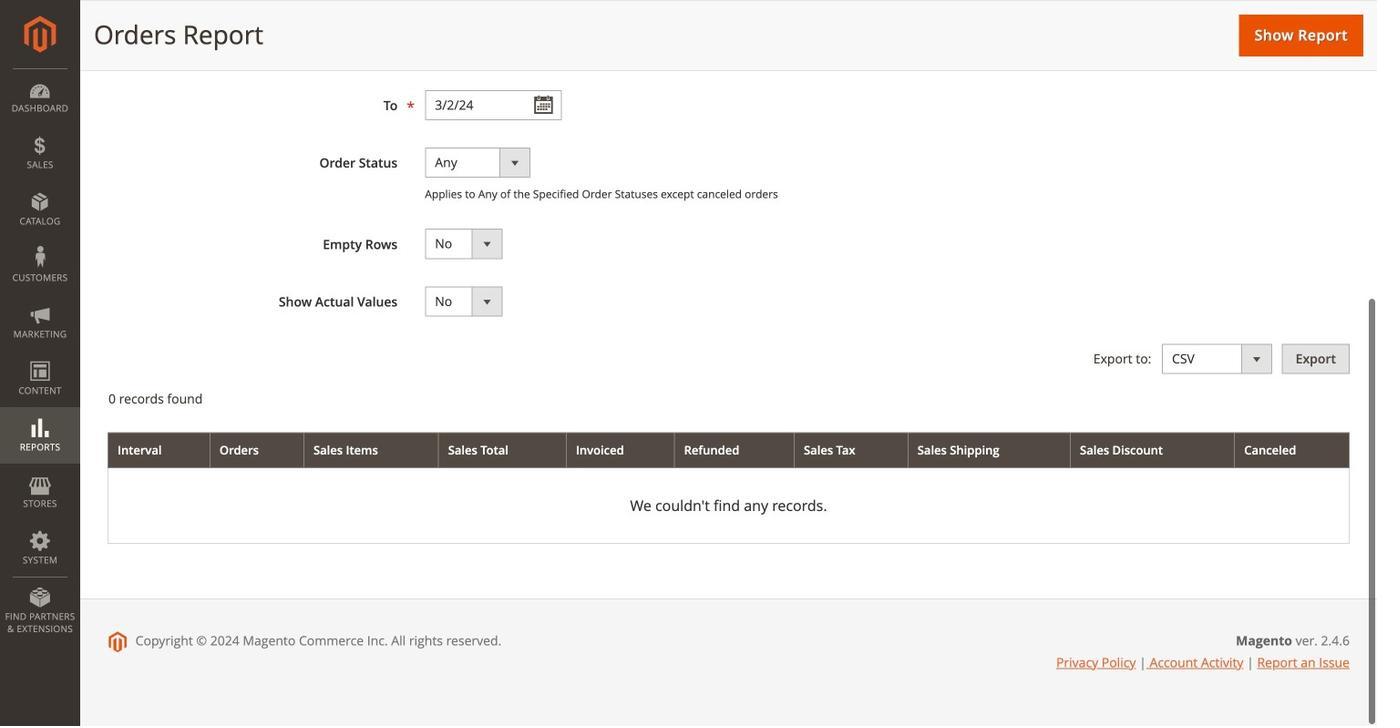Task type: locate. For each thing, give the bounding box(es) containing it.
menu bar
[[0, 68, 80, 645]]

None text field
[[425, 33, 562, 63], [425, 90, 562, 120], [425, 33, 562, 63], [425, 90, 562, 120]]



Task type: describe. For each thing, give the bounding box(es) containing it.
magento admin panel image
[[24, 15, 56, 53]]



Task type: vqa. For each thing, say whether or not it's contained in the screenshot.
tab list
no



